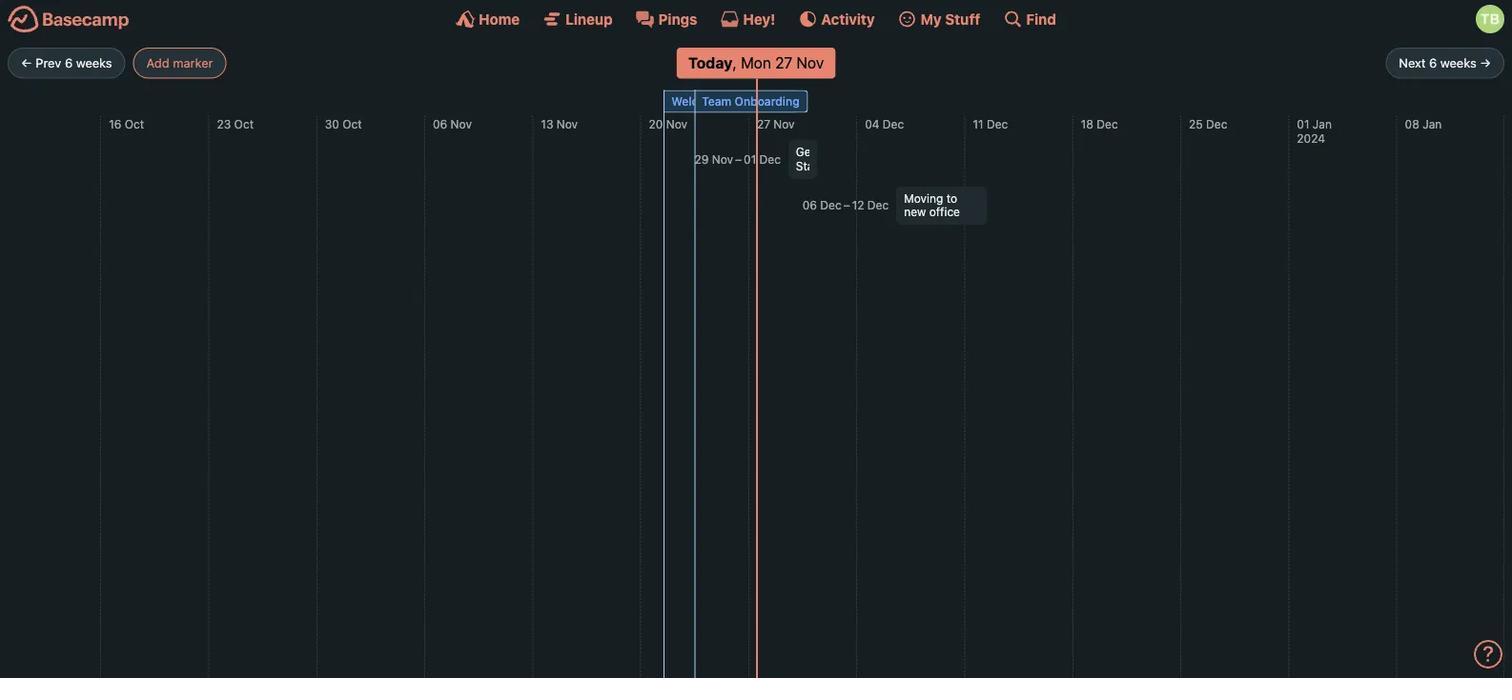 Task type: describe. For each thing, give the bounding box(es) containing it.
activity link
[[798, 10, 875, 29]]

08
[[1405, 117, 1420, 131]]

moving to new office link
[[897, 186, 987, 225]]

08 jan
[[1405, 117, 1442, 131]]

1 the from the left
[[725, 95, 743, 108]]

dec for 18 dec
[[1097, 117, 1118, 131]]

next 6 weeks →
[[1399, 56, 1491, 70]]

2 6 from the left
[[1429, 56, 1437, 70]]

nov for 13
[[557, 117, 578, 131]]

←
[[21, 56, 32, 70]]

23
[[217, 117, 231, 131]]

home link
[[456, 10, 520, 29]]

dec for 06 dec – 12 dec
[[820, 199, 842, 212]]

moving to new office
[[904, 192, 960, 219]]

30 oct
[[325, 117, 362, 131]]

add marker link
[[133, 48, 226, 79]]

activity
[[821, 10, 875, 27]]

welcome the deer to the carnival link
[[664, 90, 853, 113]]

my stuff button
[[898, 10, 981, 29]]

11 dec
[[973, 117, 1008, 131]]

25 dec
[[1189, 117, 1228, 131]]

– for 01 dec
[[735, 153, 742, 166]]

20
[[649, 117, 663, 131]]

pings
[[659, 10, 697, 27]]

jan for 08 jan
[[1423, 117, 1442, 131]]

06 nov
[[433, 117, 472, 131]]

27
[[757, 117, 770, 131]]

prev
[[36, 56, 61, 70]]

nov for 27
[[774, 117, 795, 131]]

12
[[852, 199, 864, 212]]

→
[[1480, 56, 1491, 70]]

home
[[479, 10, 520, 27]]

– for 12 dec
[[844, 199, 850, 212]]

welcome the deer to the carnival
[[671, 95, 853, 108]]

1 weeks from the left
[[76, 56, 112, 70]]

18 dec
[[1081, 117, 1118, 131]]

onboarding
[[735, 95, 800, 108]]

deer
[[746, 95, 771, 108]]

switch accounts image
[[8, 5, 130, 34]]

dec for 11 dec
[[987, 117, 1008, 131]]

16 oct
[[109, 117, 144, 131]]

nov for 06
[[451, 117, 472, 131]]

06 for 06 nov
[[433, 117, 447, 131]]



Task type: vqa. For each thing, say whether or not it's contained in the screenshot.
This
no



Task type: locate. For each thing, give the bounding box(es) containing it.
06
[[433, 117, 447, 131], [803, 199, 817, 212]]

04 dec
[[865, 117, 904, 131]]

next
[[1399, 56, 1426, 70]]

2 the from the left
[[789, 95, 807, 108]]

0 vertical spatial –
[[735, 153, 742, 166]]

1 oct from the left
[[125, 117, 144, 131]]

oct right 30
[[343, 117, 362, 131]]

jan up "2024"
[[1313, 117, 1332, 131]]

18
[[1081, 117, 1094, 131]]

27 nov
[[757, 117, 795, 131]]

dec for 25 dec
[[1206, 117, 1228, 131]]

carnival
[[810, 95, 853, 108]]

1 horizontal spatial –
[[844, 199, 850, 212]]

1 horizontal spatial weeks
[[1441, 56, 1477, 70]]

0 vertical spatial to
[[775, 95, 786, 108]]

–
[[735, 153, 742, 166], [844, 199, 850, 212]]

jan right the 08
[[1423, 117, 1442, 131]]

1 vertical spatial to
[[947, 192, 957, 205]]

1 6 from the left
[[65, 56, 73, 70]]

my stuff
[[921, 10, 981, 27]]

06 dec – 12 dec
[[803, 199, 889, 212]]

today
[[688, 54, 733, 72]]

1 horizontal spatial 01
[[1297, 117, 1310, 131]]

1 horizontal spatial jan
[[1423, 117, 1442, 131]]

dec down 27 nov
[[760, 153, 781, 166]]

13
[[541, 117, 553, 131]]

11
[[973, 117, 984, 131]]

nov
[[451, 117, 472, 131], [557, 117, 578, 131], [666, 117, 688, 131], [774, 117, 795, 131], [712, 153, 733, 166]]

2024
[[1297, 132, 1325, 146]]

add
[[146, 56, 169, 70]]

1 horizontal spatial 6
[[1429, 56, 1437, 70]]

0 horizontal spatial oct
[[125, 117, 144, 131]]

1 horizontal spatial the
[[789, 95, 807, 108]]

lineup
[[566, 10, 613, 27]]

to inside moving to new office
[[947, 192, 957, 205]]

0 horizontal spatial the
[[725, 95, 743, 108]]

04
[[865, 117, 880, 131]]

← prev 6 weeks
[[21, 56, 112, 70]]

2 oct from the left
[[234, 117, 254, 131]]

29
[[695, 153, 709, 166]]

dec for 04 dec
[[883, 117, 904, 131]]

dec right 18
[[1097, 117, 1118, 131]]

the left deer
[[725, 95, 743, 108]]

office
[[929, 206, 960, 219]]

01 inside 01 jan 2024
[[1297, 117, 1310, 131]]

nov right 29
[[712, 153, 733, 166]]

30
[[325, 117, 339, 131]]

weeks left →
[[1441, 56, 1477, 70]]

3 oct from the left
[[343, 117, 362, 131]]

dec right 25
[[1206, 117, 1228, 131]]

01 jan 2024
[[1297, 117, 1332, 146]]

dec right 04
[[883, 117, 904, 131]]

jan for 01 jan 2024
[[1313, 117, 1332, 131]]

1 vertical spatial –
[[844, 199, 850, 212]]

1 jan from the left
[[1313, 117, 1332, 131]]

0 horizontal spatial –
[[735, 153, 742, 166]]

lineup link
[[543, 10, 613, 29]]

find
[[1026, 10, 1056, 27]]

jan
[[1313, 117, 1332, 131], [1423, 117, 1442, 131]]

nov for 20
[[666, 117, 688, 131]]

hey! button
[[720, 10, 776, 29]]

nov for 29
[[712, 153, 733, 166]]

23 oct
[[217, 117, 254, 131]]

1 horizontal spatial 06
[[803, 199, 817, 212]]

6 right prev
[[65, 56, 73, 70]]

to
[[775, 95, 786, 108], [947, 192, 957, 205]]

01 up "2024"
[[1297, 117, 1310, 131]]

dec left 12 at the top right
[[820, 199, 842, 212]]

oct for 16 oct
[[125, 117, 144, 131]]

0 horizontal spatial weeks
[[76, 56, 112, 70]]

2 weeks from the left
[[1441, 56, 1477, 70]]

0 vertical spatial 01
[[1297, 117, 1310, 131]]

team onboarding
[[702, 95, 800, 108]]

jan inside 01 jan 2024
[[1313, 117, 1332, 131]]

29 nov – 01 dec
[[695, 153, 781, 166]]

add marker
[[146, 56, 213, 70]]

oct for 23 oct
[[234, 117, 254, 131]]

0 horizontal spatial jan
[[1313, 117, 1332, 131]]

team
[[702, 95, 732, 108]]

welcome
[[671, 95, 722, 108]]

01 right 29
[[744, 153, 756, 166]]

1 vertical spatial 01
[[744, 153, 756, 166]]

to up office
[[947, 192, 957, 205]]

team onboarding link
[[694, 90, 808, 113]]

nov right 20
[[666, 117, 688, 131]]

dec right 12 at the top right
[[868, 199, 889, 212]]

marker
[[173, 56, 213, 70]]

20 nov
[[649, 117, 688, 131]]

nov right 13
[[557, 117, 578, 131]]

1 horizontal spatial oct
[[234, 117, 254, 131]]

the
[[725, 95, 743, 108], [789, 95, 807, 108]]

oct
[[125, 117, 144, 131], [234, 117, 254, 131], [343, 117, 362, 131]]

weeks
[[76, 56, 112, 70], [1441, 56, 1477, 70]]

new
[[904, 206, 926, 219]]

my
[[921, 10, 942, 27]]

16
[[109, 117, 121, 131]]

0 horizontal spatial to
[[775, 95, 786, 108]]

hey!
[[743, 10, 776, 27]]

2 horizontal spatial oct
[[343, 117, 362, 131]]

tim burton image
[[1476, 5, 1505, 33]]

25
[[1189, 117, 1203, 131]]

weeks right prev
[[76, 56, 112, 70]]

– left 12 at the top right
[[844, 199, 850, 212]]

13 nov
[[541, 117, 578, 131]]

the up 27 nov
[[789, 95, 807, 108]]

1 horizontal spatial to
[[947, 192, 957, 205]]

6
[[65, 56, 73, 70], [1429, 56, 1437, 70]]

stuff
[[945, 10, 981, 27]]

moving
[[904, 192, 943, 205]]

find button
[[1004, 10, 1056, 29]]

dec
[[883, 117, 904, 131], [987, 117, 1008, 131], [1097, 117, 1118, 131], [1206, 117, 1228, 131], [760, 153, 781, 166], [820, 199, 842, 212], [868, 199, 889, 212]]

oct for 30 oct
[[343, 117, 362, 131]]

to right deer
[[775, 95, 786, 108]]

main element
[[0, 0, 1512, 37]]

0 horizontal spatial 06
[[433, 117, 447, 131]]

pings button
[[636, 10, 697, 29]]

2 jan from the left
[[1423, 117, 1442, 131]]

0 horizontal spatial 01
[[744, 153, 756, 166]]

0 horizontal spatial 6
[[65, 56, 73, 70]]

nov left 13
[[451, 117, 472, 131]]

oct right 23
[[234, 117, 254, 131]]

oct right 16 on the top left of the page
[[125, 117, 144, 131]]

dec right "11"
[[987, 117, 1008, 131]]

1 vertical spatial 06
[[803, 199, 817, 212]]

– right 29
[[735, 153, 742, 166]]

nov right 27
[[774, 117, 795, 131]]

06 for 06 dec – 12 dec
[[803, 199, 817, 212]]

01
[[1297, 117, 1310, 131], [744, 153, 756, 166]]

6 right next
[[1429, 56, 1437, 70]]

0 vertical spatial 06
[[433, 117, 447, 131]]



